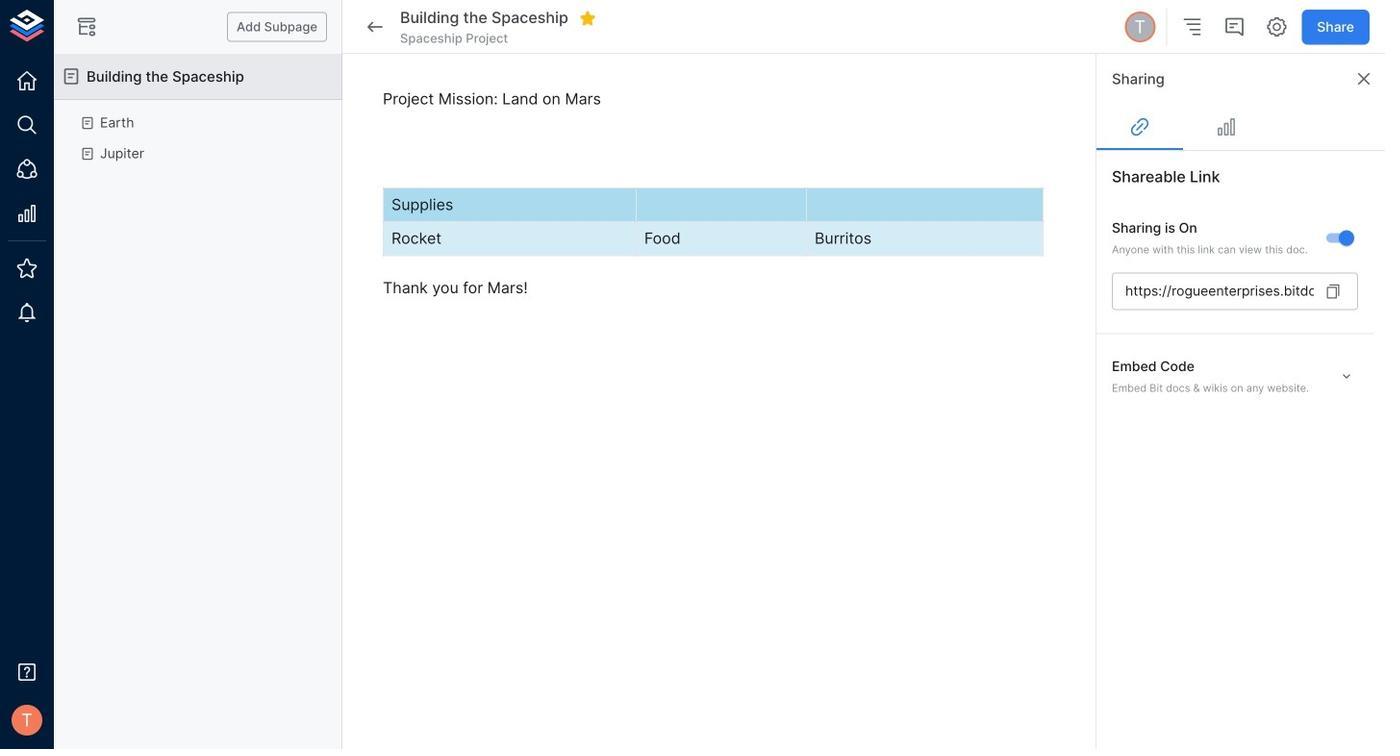 Task type: vqa. For each thing, say whether or not it's contained in the screenshot.
the d53afc6e city 10501 171d052ebcc.jpg image at top
no



Task type: locate. For each thing, give the bounding box(es) containing it.
tab list
[[1097, 104, 1386, 150]]

None text field
[[1112, 273, 1314, 310]]



Task type: describe. For each thing, give the bounding box(es) containing it.
comments image
[[1223, 15, 1246, 38]]

remove favorite image
[[579, 10, 596, 27]]

settings image
[[1266, 15, 1289, 38]]

hide wiki image
[[75, 15, 98, 38]]

table of contents image
[[1181, 15, 1204, 38]]

go back image
[[364, 15, 387, 38]]



